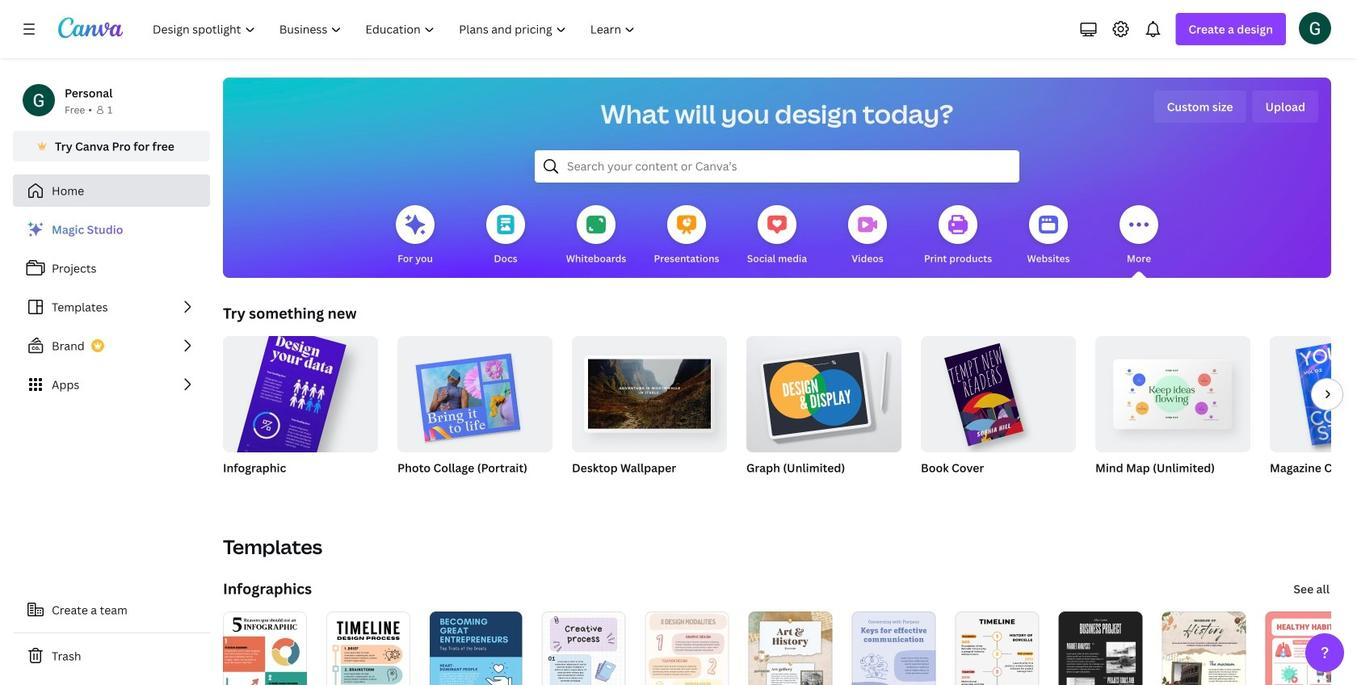 Task type: locate. For each thing, give the bounding box(es) containing it.
greg robinson image
[[1299, 12, 1332, 44]]

None search field
[[535, 150, 1020, 183]]

group
[[221, 324, 378, 531], [221, 324, 378, 531], [398, 330, 553, 496], [398, 330, 553, 452], [572, 330, 727, 496], [572, 330, 727, 452], [747, 330, 902, 496], [747, 330, 902, 452], [921, 336, 1076, 496], [921, 336, 1076, 452], [1096, 336, 1251, 496], [1270, 336, 1357, 496]]

list
[[13, 213, 210, 401]]



Task type: vqa. For each thing, say whether or not it's contained in the screenshot.
GROUP
yes



Task type: describe. For each thing, give the bounding box(es) containing it.
top level navigation element
[[142, 13, 649, 45]]

Search search field
[[567, 151, 987, 182]]



